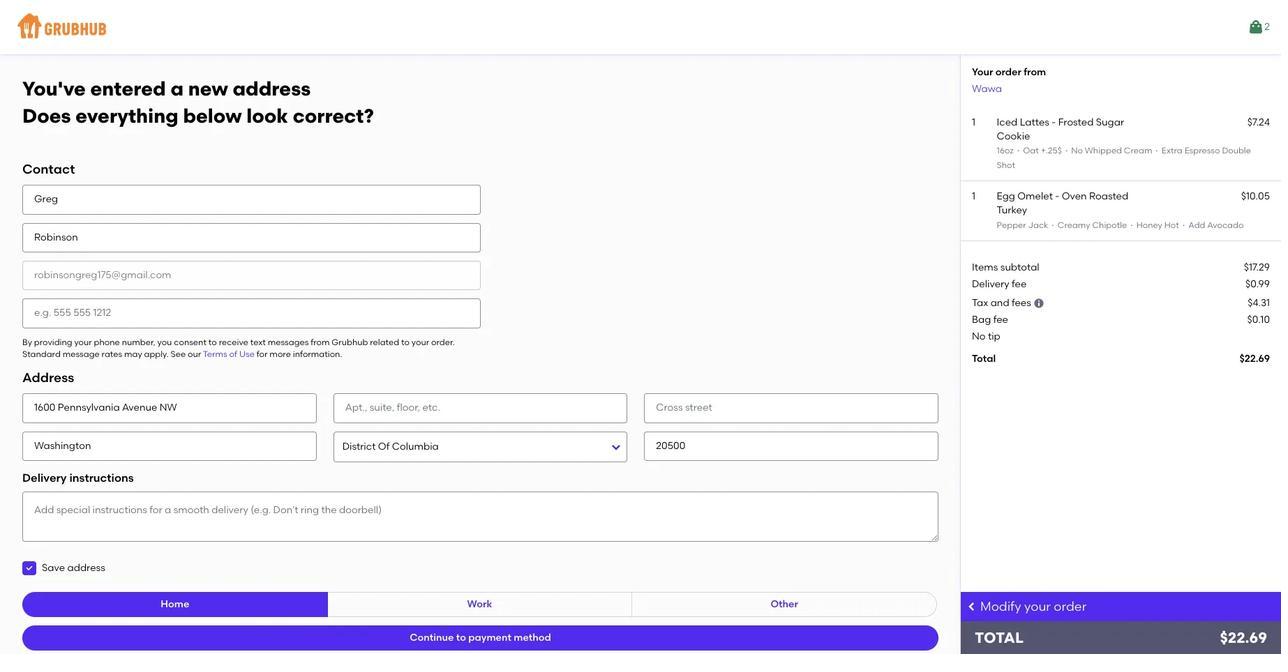 Task type: vqa. For each thing, say whether or not it's contained in the screenshot.
the Bellaire link
no



Task type: locate. For each thing, give the bounding box(es) containing it.
delivery left instructions
[[22, 472, 67, 485]]

1 horizontal spatial delivery
[[972, 279, 1010, 291]]

cookie
[[997, 131, 1031, 143]]

∙ right +.25$
[[1064, 146, 1070, 156]]

First name text field
[[22, 185, 481, 215]]

extra espresso double shot
[[997, 146, 1252, 170]]

1 horizontal spatial svg image
[[967, 602, 978, 613]]

1 vertical spatial $22.69
[[1221, 630, 1268, 647]]

0 vertical spatial svg image
[[1034, 298, 1045, 309]]

new
[[188, 77, 228, 101]]

message
[[63, 350, 100, 360]]

0 horizontal spatial order
[[996, 66, 1022, 78]]

standard
[[22, 350, 61, 360]]

2 horizontal spatial your
[[1025, 600, 1051, 615]]

1 for egg omelet - oven roasted turkey
[[972, 191, 976, 203]]

address
[[22, 370, 74, 386]]

1 horizontal spatial address
[[233, 77, 311, 101]]

address up look
[[233, 77, 311, 101]]

items subtotal
[[972, 262, 1040, 274]]

1 vertical spatial -
[[1056, 191, 1060, 203]]

from inside your order from wawa
[[1024, 66, 1047, 78]]

by providing your phone number, you consent to receive text messages from grubhub related to your order. standard message rates may apply. see our
[[22, 338, 455, 360]]

svg image for save address
[[25, 565, 34, 573]]

$10.05
[[1242, 191, 1271, 203]]

0 vertical spatial 1
[[972, 117, 976, 128]]

1 left iced
[[972, 117, 976, 128]]

work button
[[327, 593, 633, 618]]

messages
[[268, 338, 309, 347]]

0 vertical spatial order
[[996, 66, 1022, 78]]

0 vertical spatial address
[[233, 77, 311, 101]]

method
[[514, 633, 551, 645]]

main navigation navigation
[[0, 0, 1282, 54]]

Delivery instructions text field
[[22, 492, 939, 543]]

1 vertical spatial total
[[975, 630, 1024, 647]]

more
[[270, 350, 291, 360]]

2 horizontal spatial to
[[456, 633, 466, 645]]

1 vertical spatial fee
[[994, 314, 1009, 326]]

1 horizontal spatial fee
[[1012, 279, 1027, 291]]

no right +.25$
[[1072, 146, 1083, 156]]

1 horizontal spatial no
[[1072, 146, 1083, 156]]

0 horizontal spatial your
[[74, 338, 92, 347]]

for
[[257, 350, 268, 360]]

$7.24
[[1248, 117, 1271, 128]]

bag
[[972, 314, 992, 326]]

omelet
[[1018, 191, 1053, 203]]

by
[[22, 338, 32, 347]]

0 vertical spatial total
[[972, 354, 996, 365]]

address right save
[[67, 563, 105, 575]]

1 vertical spatial address
[[67, 563, 105, 575]]

no tip
[[972, 331, 1001, 343]]

to up the terms
[[209, 338, 217, 347]]

Address 1 text field
[[22, 394, 317, 424]]

fee down "tax and fees"
[[994, 314, 1009, 326]]

frosted
[[1059, 117, 1094, 128]]

extra
[[1162, 146, 1183, 156]]

svg image
[[1034, 298, 1045, 309], [25, 565, 34, 573], [967, 602, 978, 613]]

everything
[[76, 104, 179, 128]]

∙ right hot at right top
[[1182, 220, 1187, 230]]

total down no tip
[[972, 354, 996, 365]]

0 vertical spatial from
[[1024, 66, 1047, 78]]

-
[[1052, 117, 1056, 128], [1056, 191, 1060, 203]]

$4.31
[[1248, 297, 1271, 309]]

your right the modify
[[1025, 600, 1051, 615]]

terms of use for more information.
[[203, 350, 342, 360]]

order right your
[[996, 66, 1022, 78]]

0 horizontal spatial delivery
[[22, 472, 67, 485]]

delivery fee
[[972, 279, 1027, 291]]

your up message
[[74, 338, 92, 347]]

continue to payment method button
[[22, 626, 939, 652]]

items
[[972, 262, 999, 274]]

svg image left save
[[25, 565, 34, 573]]

0 horizontal spatial svg image
[[25, 565, 34, 573]]

other button
[[632, 593, 938, 618]]

- inside iced lattes - frosted sugar cookie
[[1052, 117, 1056, 128]]

contact
[[22, 162, 75, 178]]

correct?
[[293, 104, 374, 128]]

- left oven
[[1056, 191, 1060, 203]]

1
[[972, 117, 976, 128], [972, 191, 976, 203]]

order
[[996, 66, 1022, 78], [1054, 600, 1087, 615]]

total down the modify
[[975, 630, 1024, 647]]

∙ left espresso
[[1153, 146, 1162, 156]]

1 horizontal spatial from
[[1024, 66, 1047, 78]]

1 1 from the top
[[972, 117, 976, 128]]

lattes
[[1020, 117, 1050, 128]]

Cross street text field
[[645, 394, 939, 424]]

1 vertical spatial from
[[311, 338, 330, 347]]

∙
[[1016, 146, 1022, 156], [1064, 146, 1070, 156], [1153, 146, 1162, 156], [1051, 220, 1056, 230], [1130, 220, 1135, 230], [1182, 220, 1187, 230]]

1 left egg
[[972, 191, 976, 203]]

∙ left oat
[[1016, 146, 1022, 156]]

Email email field
[[22, 261, 481, 291]]

creamy
[[1058, 220, 1091, 230]]

entered
[[90, 77, 166, 101]]

1 horizontal spatial to
[[401, 338, 410, 347]]

0 vertical spatial fee
[[1012, 279, 1027, 291]]

use
[[239, 350, 255, 360]]

+.25$
[[1041, 146, 1062, 156]]

1 vertical spatial svg image
[[25, 565, 34, 573]]

no
[[1072, 146, 1083, 156], [972, 331, 986, 343]]

jack
[[1029, 220, 1049, 230]]

no left tip
[[972, 331, 986, 343]]

fees
[[1012, 297, 1032, 309]]

subtotal
[[1001, 262, 1040, 274]]

related
[[370, 338, 399, 347]]

to left payment
[[456, 633, 466, 645]]

oven
[[1062, 191, 1087, 203]]

cream
[[1125, 146, 1153, 156]]

delivery down items
[[972, 279, 1010, 291]]

to inside button
[[456, 633, 466, 645]]

svg image left the modify
[[967, 602, 978, 613]]

City text field
[[22, 432, 317, 461]]

1 vertical spatial order
[[1054, 600, 1087, 615]]

$17.29
[[1245, 262, 1271, 274]]

fee down 'subtotal'
[[1012, 279, 1027, 291]]

1 for iced lattes - frosted sugar cookie
[[972, 117, 976, 128]]

may
[[124, 350, 142, 360]]

- for frosted
[[1052, 117, 1056, 128]]

- inside egg omelet - oven roasted turkey
[[1056, 191, 1060, 203]]

delivery
[[972, 279, 1010, 291], [22, 472, 67, 485]]

1 vertical spatial no
[[972, 331, 986, 343]]

from up information.
[[311, 338, 330, 347]]

0 horizontal spatial address
[[67, 563, 105, 575]]

order right the modify
[[1054, 600, 1087, 615]]

fee
[[1012, 279, 1027, 291], [994, 314, 1009, 326]]

work
[[467, 599, 492, 611]]

2 vertical spatial svg image
[[967, 602, 978, 613]]

- right lattes on the right
[[1052, 117, 1056, 128]]

our
[[188, 350, 201, 360]]

total
[[972, 354, 996, 365], [975, 630, 1024, 647]]

to
[[209, 338, 217, 347], [401, 338, 410, 347], [456, 633, 466, 645]]

1 horizontal spatial order
[[1054, 600, 1087, 615]]

delivery for delivery instructions
[[22, 472, 67, 485]]

0 horizontal spatial fee
[[994, 314, 1009, 326]]

1 vertical spatial 1
[[972, 191, 976, 203]]

terms
[[203, 350, 227, 360]]

Address 2 text field
[[333, 394, 628, 424]]

2 horizontal spatial svg image
[[1034, 298, 1045, 309]]

bag fee
[[972, 314, 1009, 326]]

address inside you've entered a new address does everything below look correct?
[[233, 77, 311, 101]]

0 horizontal spatial from
[[311, 338, 330, 347]]

other
[[771, 599, 799, 611]]

your left order.
[[412, 338, 429, 347]]

double
[[1223, 146, 1252, 156]]

you've entered a new address does everything below look correct?
[[22, 77, 374, 128]]

1 vertical spatial delivery
[[22, 472, 67, 485]]

rates
[[102, 350, 122, 360]]

delivery instructions
[[22, 472, 134, 485]]

below
[[183, 104, 242, 128]]

information.
[[293, 350, 342, 360]]

0 vertical spatial delivery
[[972, 279, 1010, 291]]

from up lattes on the right
[[1024, 66, 1047, 78]]

2 button
[[1248, 15, 1271, 40]]

your
[[74, 338, 92, 347], [412, 338, 429, 347], [1025, 600, 1051, 615]]

svg image right fees
[[1034, 298, 1045, 309]]

wawa
[[972, 83, 1003, 95]]

∙ right jack
[[1051, 220, 1056, 230]]

0 vertical spatial -
[[1052, 117, 1056, 128]]

from
[[1024, 66, 1047, 78], [311, 338, 330, 347]]

2 1 from the top
[[972, 191, 976, 203]]

address
[[233, 77, 311, 101], [67, 563, 105, 575]]

to right related
[[401, 338, 410, 347]]



Task type: describe. For each thing, give the bounding box(es) containing it.
tax
[[972, 297, 989, 309]]

turkey
[[997, 205, 1028, 217]]

text
[[250, 338, 266, 347]]

shot
[[997, 160, 1016, 170]]

phone
[[94, 338, 120, 347]]

your
[[972, 66, 994, 78]]

fee for delivery fee
[[1012, 279, 1027, 291]]

apply.
[[144, 350, 169, 360]]

does
[[22, 104, 71, 128]]

providing
[[34, 338, 72, 347]]

a
[[171, 77, 184, 101]]

see
[[171, 350, 186, 360]]

iced lattes - frosted sugar cookie
[[997, 117, 1125, 143]]

receive
[[219, 338, 248, 347]]

tip
[[988, 331, 1001, 343]]

roasted
[[1090, 191, 1129, 203]]

0 vertical spatial $22.69
[[1240, 354, 1271, 365]]

grubhub
[[332, 338, 368, 347]]

payment
[[469, 633, 512, 645]]

iced
[[997, 117, 1018, 128]]

continue to payment method
[[410, 633, 551, 645]]

number,
[[122, 338, 155, 347]]

pepper jack ∙ creamy chipotle ∙ honey hot ∙ add avocado
[[997, 220, 1244, 230]]

order inside your order from wawa
[[996, 66, 1022, 78]]

you
[[157, 338, 172, 347]]

svg image for modify your order
[[967, 602, 978, 613]]

0 vertical spatial no
[[1072, 146, 1083, 156]]

chipotle
[[1093, 220, 1128, 230]]

espresso
[[1185, 146, 1221, 156]]

whipped
[[1085, 146, 1123, 156]]

1 horizontal spatial your
[[412, 338, 429, 347]]

wawa link
[[972, 83, 1003, 95]]

egg
[[997, 191, 1016, 203]]

look
[[247, 104, 288, 128]]

save
[[42, 563, 65, 575]]

16oz ∙ oat +.25$ ∙ no whipped cream
[[997, 146, 1153, 156]]

save address
[[42, 563, 105, 575]]

add
[[1189, 220, 1206, 230]]

oat
[[1024, 146, 1039, 156]]

you've
[[22, 77, 86, 101]]

delivery for delivery fee
[[972, 279, 1010, 291]]

- for oven
[[1056, 191, 1060, 203]]

16oz
[[997, 146, 1014, 156]]

2
[[1265, 21, 1271, 33]]

tax and fees
[[972, 297, 1032, 309]]

0 horizontal spatial to
[[209, 338, 217, 347]]

and
[[991, 297, 1010, 309]]

instructions
[[69, 472, 134, 485]]

from inside by providing your phone number, you consent to receive text messages from grubhub related to your order. standard message rates may apply. see our
[[311, 338, 330, 347]]

of
[[229, 350, 237, 360]]

home
[[161, 599, 189, 611]]

$0.10
[[1248, 314, 1271, 326]]

your order from wawa
[[972, 66, 1047, 95]]

terms of use link
[[203, 350, 255, 360]]

∙ left honey
[[1130, 220, 1135, 230]]

modify
[[981, 600, 1022, 615]]

consent
[[174, 338, 207, 347]]

egg omelet - oven roasted turkey
[[997, 191, 1129, 217]]

Phone telephone field
[[22, 299, 481, 329]]

order.
[[431, 338, 455, 347]]

sugar
[[1097, 117, 1125, 128]]

0 horizontal spatial no
[[972, 331, 986, 343]]

Last name text field
[[22, 223, 481, 253]]

avocado
[[1208, 220, 1244, 230]]

fee for bag fee
[[994, 314, 1009, 326]]

hot
[[1165, 220, 1180, 230]]

$0.99
[[1246, 279, 1271, 291]]

Zip text field
[[645, 432, 939, 461]]

honey
[[1137, 220, 1163, 230]]

continue
[[410, 633, 454, 645]]



